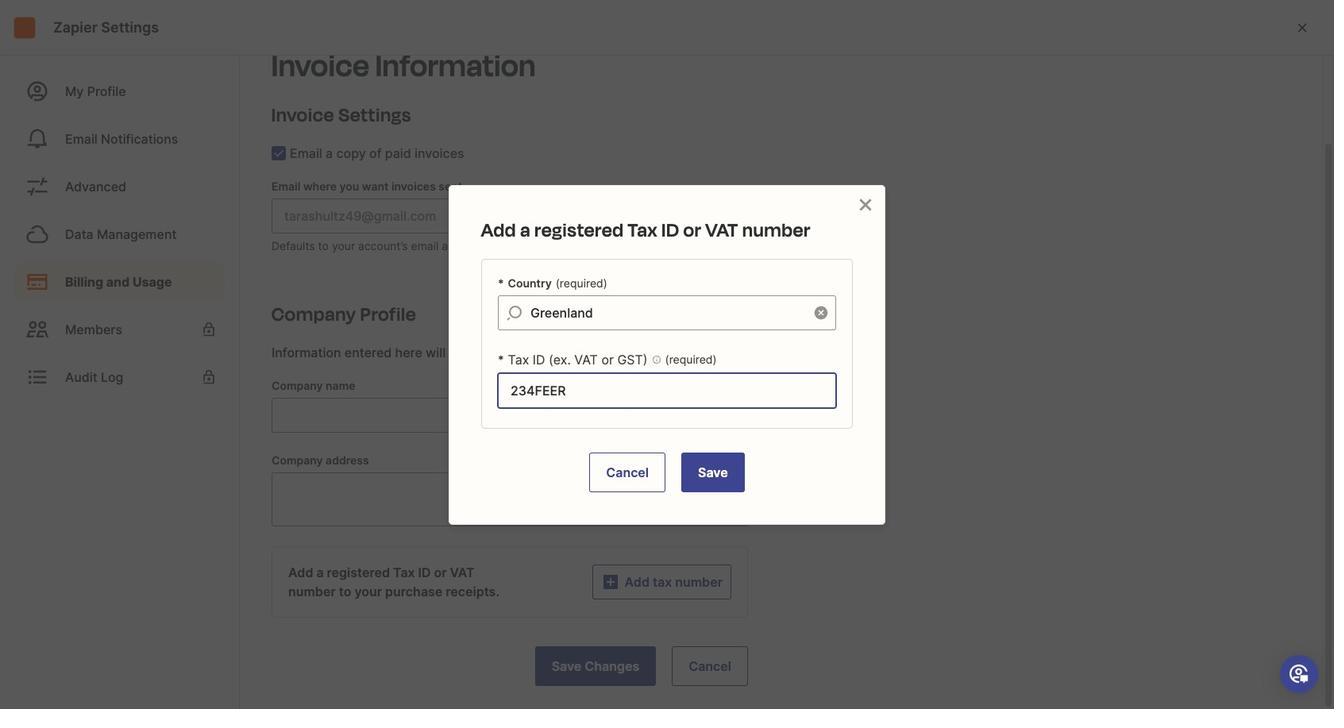 Task type: describe. For each thing, give the bounding box(es) containing it.
changes
[[585, 659, 640, 675]]

add a registered tax id or vat number
[[481, 216, 811, 244]]

members
[[65, 322, 122, 338]]

* tax id (ex. vat or gst)
[[498, 352, 648, 367]]

my profile link
[[14, 72, 226, 111]]

company address
[[272, 454, 369, 467]]

will
[[426, 345, 446, 361]]

receipts.
[[446, 584, 500, 600]]

advanced link
[[14, 167, 226, 207]]

my profile
[[65, 83, 126, 99]]

tax for add a registered tax id or vat number
[[628, 216, 658, 244]]

invoice settings
[[272, 102, 412, 129]]

email notifications
[[65, 131, 178, 147]]

gst)
[[618, 352, 648, 367]]

email for email where you want invoices sent
[[272, 180, 301, 193]]

cancel for cancel button
[[606, 464, 649, 480]]

0 horizontal spatial required
[[560, 276, 604, 290]]

tax for add a registered tax id or vat number to your purchase receipts.
[[393, 565, 415, 581]]

email where you want invoices sent
[[272, 180, 463, 193]]

Tax ID (ex. VAT or GST) text field
[[499, 374, 836, 407]]

registered for add a registered tax id or vat number
[[535, 216, 624, 244]]

Email where you want invoices sent text field
[[273, 199, 748, 233]]

members link
[[14, 310, 226, 350]]

save changes
[[552, 659, 640, 675]]

0 vertical spatial address
[[442, 239, 484, 253]]

advanced
[[65, 179, 126, 195]]

to inside the add a registered tax id or vat number to your purchase receipts.
[[339, 584, 352, 600]]

add for add a registered tax id or vat number to your purchase receipts.
[[288, 565, 313, 581]]

audit log
[[65, 369, 123, 385]]

information entered here will appear on all invoices.
[[272, 345, 584, 361]]

defaults
[[272, 239, 315, 253]]

sent
[[439, 180, 463, 193]]

company for company address
[[272, 454, 323, 467]]

0 vertical spatial information
[[376, 44, 536, 88]]

company for company name
[[272, 379, 323, 392]]

billing and usage
[[65, 274, 172, 290]]

0 vertical spatial to
[[318, 239, 329, 253]]

my
[[65, 83, 84, 99]]

none field inside add a registered tax id or vat number dialog
[[498, 295, 837, 330]]

paid
[[385, 145, 411, 161]]

data management
[[65, 226, 177, 242]]

cancel button
[[590, 452, 666, 492]]

defaults to your account's email address if left empty
[[272, 239, 551, 253]]

vat for add a registered tax id or vat number
[[706, 216, 739, 244]]

or for * tax id (ex. vat or gst)
[[602, 352, 614, 367]]

settings for invoice settings
[[339, 102, 412, 129]]

profile for company profile
[[360, 301, 417, 328]]

1 horizontal spatial required
[[669, 352, 713, 366]]

0 vertical spatial your
[[332, 239, 355, 253]]

add tax number button
[[592, 565, 732, 600]]

cancel for cancel 'link'
[[689, 659, 732, 675]]

invoice information
[[272, 44, 536, 88]]

and
[[106, 274, 130, 290]]

email for email a copy of paid invoices
[[290, 145, 322, 161]]

zapier
[[53, 19, 98, 35]]

save button
[[682, 452, 745, 492]]

add for add a registered tax id or vat number
[[481, 216, 517, 244]]

0 vertical spatial invoices
[[415, 145, 465, 161]]

country
[[508, 276, 552, 290]]

company name
[[272, 379, 356, 392]]

where
[[303, 180, 337, 193]]

a for add a registered tax id or vat number
[[521, 216, 531, 244]]

log
[[101, 369, 123, 385]]

appear
[[449, 345, 492, 361]]

your inside the add a registered tax id or vat number to your purchase receipts.
[[355, 584, 382, 600]]

number inside button
[[676, 574, 723, 590]]

billing and usage link
[[14, 262, 226, 302]]

name
[[326, 379, 356, 392]]

data
[[65, 226, 94, 242]]

invoices.
[[531, 345, 584, 361]]



Task type: vqa. For each thing, say whether or not it's contained in the screenshot.
Zap within Get everything you need to know about building your first Zap in just 2 minutes.
no



Task type: locate. For each thing, give the bounding box(es) containing it.
2 vertical spatial a
[[317, 565, 324, 581]]

save changes button
[[535, 647, 656, 686]]

profile for my profile
[[87, 83, 126, 99]]

your
[[332, 239, 355, 253], [355, 584, 382, 600]]

* inside * tax id (ex. vat or gst)
[[498, 352, 504, 366]]

cancel inside 'link'
[[689, 659, 732, 675]]

invoice up the where
[[272, 102, 335, 129]]

1 vertical spatial *
[[498, 352, 504, 366]]

a for email a copy of paid invoices
[[326, 145, 333, 161]]

2 * from the top
[[498, 352, 504, 366]]

1 vertical spatial required
[[669, 352, 713, 366]]

0 vertical spatial vat
[[706, 216, 739, 244]]

company down company name
[[272, 454, 323, 467]]

usage
[[133, 274, 172, 290]]

want
[[362, 180, 389, 193]]

1 vertical spatial profile
[[360, 301, 417, 328]]

1 horizontal spatial a
[[326, 145, 333, 161]]

zapier settings
[[53, 19, 159, 35]]

2 horizontal spatial tax
[[628, 216, 658, 244]]

0 vertical spatial profile
[[87, 83, 126, 99]]

or
[[684, 216, 702, 244], [602, 352, 614, 367], [434, 565, 447, 581]]

2 company from the top
[[272, 379, 323, 392]]

address
[[442, 239, 484, 253], [326, 454, 369, 467]]

invoices down paid
[[392, 180, 436, 193]]

number
[[743, 216, 811, 244], [676, 574, 723, 590], [288, 584, 336, 600]]

1 vertical spatial registered
[[327, 565, 390, 581]]

invoice up invoice settings
[[272, 44, 370, 88]]

0 horizontal spatial add
[[288, 565, 313, 581]]

2 horizontal spatial a
[[521, 216, 531, 244]]

2 vertical spatial vat
[[450, 565, 475, 581]]

company for company profile
[[272, 301, 357, 328]]

add for add tax number
[[625, 574, 650, 590]]

0 vertical spatial or
[[684, 216, 702, 244]]

id
[[662, 216, 680, 244], [533, 352, 545, 367], [418, 565, 431, 581]]

3 company from the top
[[272, 454, 323, 467]]

registered up country
[[535, 216, 624, 244]]

1 horizontal spatial tax
[[508, 352, 529, 367]]

1 horizontal spatial settings
[[339, 102, 412, 129]]

if
[[487, 239, 494, 253]]

a
[[326, 145, 333, 161], [521, 216, 531, 244], [317, 565, 324, 581]]

or inside the add a registered tax id or vat number to your purchase receipts.
[[434, 565, 447, 581]]

company profile
[[272, 301, 417, 328]]

* left all
[[498, 352, 504, 366]]

0 horizontal spatial information
[[272, 345, 341, 361]]

0 vertical spatial company
[[272, 301, 357, 328]]

1 horizontal spatial vat
[[575, 352, 598, 367]]

0 vertical spatial registered
[[535, 216, 624, 244]]

number for add a registered tax id or vat number
[[743, 216, 811, 244]]

address left if
[[442, 239, 484, 253]]

email
[[65, 131, 98, 147], [290, 145, 322, 161], [272, 180, 301, 193]]

1 vertical spatial vat
[[575, 352, 598, 367]]

0 horizontal spatial profile
[[87, 83, 126, 99]]

2 vertical spatial tax
[[393, 565, 415, 581]]

0 horizontal spatial number
[[288, 584, 336, 600]]

1 vertical spatial save
[[552, 659, 582, 675]]

you
[[340, 180, 359, 193]]

1 horizontal spatial number
[[676, 574, 723, 590]]

cancel
[[606, 464, 649, 480], [689, 659, 732, 675]]

email left the where
[[272, 180, 301, 193]]

tax
[[653, 574, 672, 590]]

a inside the add a registered tax id or vat number to your purchase receipts.
[[317, 565, 324, 581]]

id for add a registered tax id or vat number
[[662, 216, 680, 244]]

email
[[411, 239, 439, 253]]

email a copy of paid invoices
[[290, 145, 465, 161]]

1 vertical spatial settings
[[339, 102, 412, 129]]

id for add a registered tax id or vat number to your purchase receipts.
[[418, 565, 431, 581]]

* country
[[498, 276, 552, 290]]

management
[[97, 226, 177, 242]]

on
[[495, 345, 510, 361]]

cancel link
[[672, 647, 748, 686]]

0 vertical spatial tax
[[628, 216, 658, 244]]

1 vertical spatial company
[[272, 379, 323, 392]]

1 vertical spatial tax
[[508, 352, 529, 367]]

registered for add a registered tax id or vat number to your purchase receipts.
[[327, 565, 390, 581]]

None checkbox
[[272, 146, 286, 160]]

1 vertical spatial your
[[355, 584, 382, 600]]

vat for add a registered tax id or vat number to your purchase receipts.
[[450, 565, 475, 581]]

1 vertical spatial invoices
[[392, 180, 436, 193]]

invoices
[[415, 145, 465, 161], [392, 180, 436, 193]]

1 vertical spatial invoice
[[272, 102, 335, 129]]

of
[[369, 145, 382, 161]]

country text field
[[531, 296, 807, 329]]

1 horizontal spatial id
[[533, 352, 545, 367]]

1 horizontal spatial registered
[[535, 216, 624, 244]]

0 horizontal spatial id
[[418, 565, 431, 581]]

cancel inside button
[[606, 464, 649, 480]]

copy
[[336, 145, 366, 161]]

audit log link
[[14, 358, 226, 397]]

1 horizontal spatial cancel
[[689, 659, 732, 675]]

0 horizontal spatial vat
[[450, 565, 475, 581]]

1 vertical spatial a
[[521, 216, 531, 244]]

add a registered tax id or vat number to your purchase receipts.
[[288, 565, 500, 600]]

profile right my
[[87, 83, 126, 99]]

left
[[497, 239, 514, 253]]

to
[[318, 239, 329, 253], [339, 584, 352, 600]]

1 invoice from the top
[[272, 44, 370, 88]]

or for add a registered tax id or vat number
[[684, 216, 702, 244]]

entered
[[345, 345, 392, 361]]

settings for zapier settings
[[101, 19, 159, 35]]

0 horizontal spatial a
[[317, 565, 324, 581]]

open intercom messenger image
[[1290, 665, 1309, 684]]

2 vertical spatial company
[[272, 454, 323, 467]]

number inside the add a registered tax id or vat number to your purchase receipts.
[[288, 584, 336, 600]]

2 horizontal spatial number
[[743, 216, 811, 244]]

add inside the add a registered tax id or vat number to your purchase receipts.
[[288, 565, 313, 581]]

save for save changes
[[552, 659, 582, 675]]

0 vertical spatial invoice
[[272, 44, 370, 88]]

add a registered tax id or vat number dialog
[[424, 160, 910, 549]]

tax
[[628, 216, 658, 244], [508, 352, 529, 367], [393, 565, 415, 581]]

1 vertical spatial or
[[602, 352, 614, 367]]

save for save
[[698, 464, 728, 480]]

1 * from the top
[[498, 276, 504, 290]]

1 horizontal spatial to
[[339, 584, 352, 600]]

number for add a registered tax id or vat number to your purchase receipts.
[[288, 584, 336, 600]]

to left purchase on the bottom of page
[[339, 584, 352, 600]]

required up tax id (ex. vat or gst) text field
[[669, 352, 713, 366]]

0 horizontal spatial to
[[318, 239, 329, 253]]

company
[[272, 301, 357, 328], [272, 379, 323, 392], [272, 454, 323, 467]]

add
[[481, 216, 517, 244], [288, 565, 313, 581], [625, 574, 650, 590]]

(ex.
[[549, 352, 571, 367]]

id inside the add a registered tax id or vat number to your purchase receipts.
[[418, 565, 431, 581]]

2 vertical spatial id
[[418, 565, 431, 581]]

registered up purchase on the bottom of page
[[327, 565, 390, 581]]

profile
[[87, 83, 126, 99], [360, 301, 417, 328]]

notifications
[[101, 131, 178, 147]]

registered inside dialog
[[535, 216, 624, 244]]

save
[[698, 464, 728, 480], [552, 659, 582, 675]]

Company address text field
[[273, 474, 748, 526]]

1 horizontal spatial information
[[376, 44, 536, 88]]

0 vertical spatial a
[[326, 145, 333, 161]]

1 vertical spatial cancel
[[689, 659, 732, 675]]

1 horizontal spatial address
[[442, 239, 484, 253]]

to right the defaults at top left
[[318, 239, 329, 253]]

1 horizontal spatial save
[[698, 464, 728, 480]]

0 horizontal spatial tax
[[393, 565, 415, 581]]

0 horizontal spatial or
[[434, 565, 447, 581]]

your left account's
[[332, 239, 355, 253]]

vat
[[706, 216, 739, 244], [575, 352, 598, 367], [450, 565, 475, 581]]

settings
[[101, 19, 159, 35], [339, 102, 412, 129]]

* left country
[[498, 276, 504, 290]]

1 horizontal spatial profile
[[360, 301, 417, 328]]

1 vertical spatial to
[[339, 584, 352, 600]]

2 horizontal spatial id
[[662, 216, 680, 244]]

0 vertical spatial settings
[[101, 19, 159, 35]]

2 horizontal spatial or
[[684, 216, 702, 244]]

audit
[[65, 369, 97, 385]]

0 horizontal spatial settings
[[101, 19, 159, 35]]

zapier settings link
[[12, 15, 159, 40]]

invoice for invoice settings
[[272, 102, 335, 129]]

registered
[[535, 216, 624, 244], [327, 565, 390, 581]]

information
[[376, 44, 536, 88], [272, 345, 341, 361]]

0 vertical spatial cancel
[[606, 464, 649, 480]]

1 horizontal spatial add
[[481, 216, 517, 244]]

0 vertical spatial *
[[498, 276, 504, 290]]

a for add a registered tax id or vat number to your purchase receipts.
[[317, 565, 324, 581]]

0 horizontal spatial registered
[[327, 565, 390, 581]]

2 invoice from the top
[[272, 102, 335, 129]]

2 vertical spatial or
[[434, 565, 447, 581]]

number inside dialog
[[743, 216, 811, 244]]

invoice
[[272, 44, 370, 88], [272, 102, 335, 129]]

registered inside the add a registered tax id or vat number to your purchase receipts.
[[327, 565, 390, 581]]

add tax number
[[625, 574, 723, 590]]

email notifications link
[[14, 119, 226, 159]]

Company name text field
[[273, 399, 748, 432]]

add inside dialog
[[481, 216, 517, 244]]

email down my
[[65, 131, 98, 147]]

1 vertical spatial address
[[326, 454, 369, 467]]

* for country
[[498, 276, 504, 290]]

0 horizontal spatial address
[[326, 454, 369, 467]]

purchase
[[385, 584, 443, 600]]

account's
[[358, 239, 408, 253]]

* for tax
[[498, 352, 504, 366]]

save inside button
[[552, 659, 582, 675]]

profile up entered
[[360, 301, 417, 328]]

company left name on the bottom left
[[272, 379, 323, 392]]

1 company from the top
[[272, 301, 357, 328]]

settings right zapier
[[101, 19, 159, 35]]

your left purchase on the bottom of page
[[355, 584, 382, 600]]

company up entered
[[272, 301, 357, 328]]

0 horizontal spatial cancel
[[606, 464, 649, 480]]

invoice for invoice information
[[272, 44, 370, 88]]

2 horizontal spatial add
[[625, 574, 650, 590]]

or for add a registered tax id or vat number to your purchase receipts.
[[434, 565, 447, 581]]

2 horizontal spatial vat
[[706, 216, 739, 244]]

empty
[[517, 239, 551, 253]]

0 vertical spatial save
[[698, 464, 728, 480]]

required right country
[[560, 276, 604, 290]]

billing
[[65, 274, 103, 290]]

all
[[514, 345, 527, 361]]

0 horizontal spatial save
[[552, 659, 582, 675]]

1 vertical spatial information
[[272, 345, 341, 361]]

1 vertical spatial id
[[533, 352, 545, 367]]

tax inside the add a registered tax id or vat number to your purchase receipts.
[[393, 565, 415, 581]]

0 vertical spatial id
[[662, 216, 680, 244]]

email for email notifications
[[65, 131, 98, 147]]

0 vertical spatial required
[[560, 276, 604, 290]]

here
[[395, 345, 423, 361]]

*
[[498, 276, 504, 290], [498, 352, 504, 366]]

save inside button
[[698, 464, 728, 480]]

a inside dialog
[[521, 216, 531, 244]]

address down name on the bottom left
[[326, 454, 369, 467]]

1 horizontal spatial or
[[602, 352, 614, 367]]

required
[[560, 276, 604, 290], [669, 352, 713, 366]]

data management link
[[14, 215, 226, 254]]

add inside button
[[625, 574, 650, 590]]

None field
[[498, 295, 837, 330]]

settings up of
[[339, 102, 412, 129]]

close settings image
[[1293, 18, 1312, 37]]

email up the where
[[290, 145, 322, 161]]

vat inside the add a registered tax id or vat number to your purchase receipts.
[[450, 565, 475, 581]]

invoices up sent
[[415, 145, 465, 161]]



